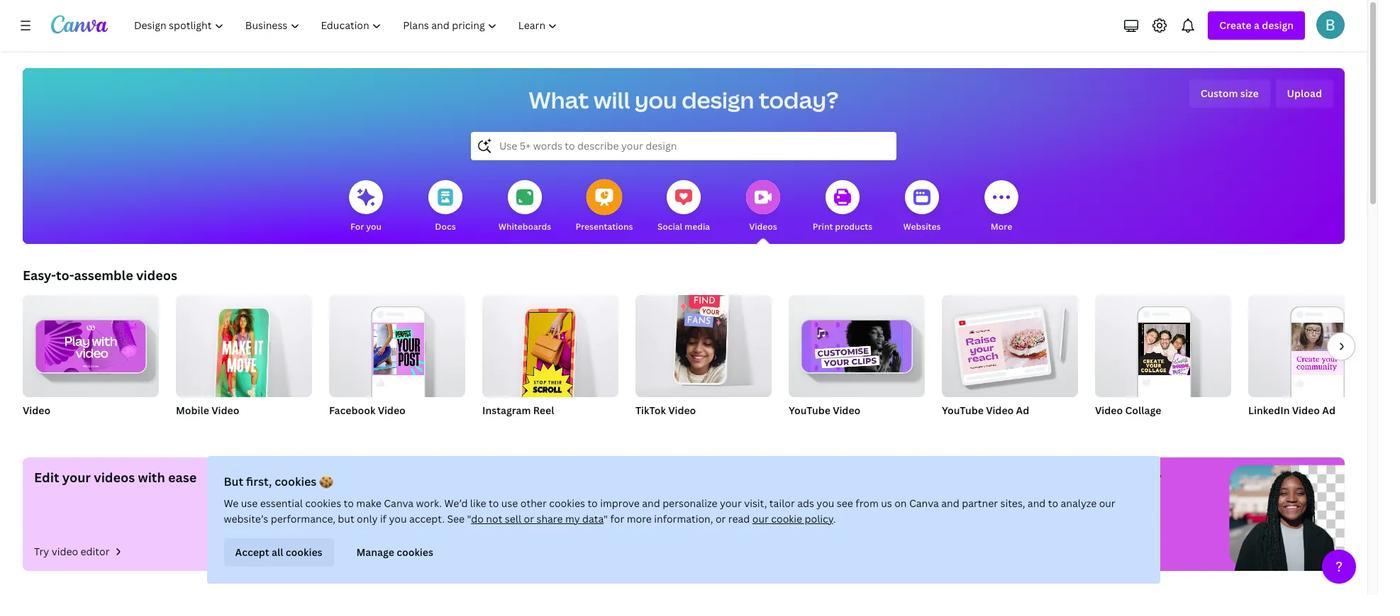 Task type: locate. For each thing, give the bounding box(es) containing it.
our down visit,
[[753, 512, 769, 526]]

cookies down accept. at the bottom left of page
[[397, 546, 434, 559]]

" right see
[[468, 512, 472, 526]]

youtube for youtube video ad
[[942, 404, 984, 417]]

1 ad from the left
[[1016, 404, 1030, 417]]

use
[[241, 497, 258, 510], [502, 497, 519, 510]]

0 vertical spatial your
[[62, 469, 91, 486]]

to
[[344, 497, 354, 510], [489, 497, 499, 510], [588, 497, 598, 510], [1049, 497, 1059, 510]]

1 horizontal spatial or
[[716, 512, 726, 526]]

presentations
[[576, 221, 633, 233]]

1 to from the left
[[344, 497, 354, 510]]

but first, cookies 🍪
[[224, 474, 334, 490]]

tiktok video group
[[636, 287, 772, 436]]

video
[[52, 545, 78, 558]]

cookies
[[275, 474, 317, 490], [306, 497, 342, 510], [550, 497, 586, 510], [286, 546, 323, 559], [397, 546, 434, 559]]

" inside we use essential cookies to make canva work. we'd like to use other cookies to improve and personalize your visit, tailor ads you see from us on canva and partner sites, and to analyze our website's performance, but only if you accept. see "
[[468, 512, 472, 526]]

accept all cookies
[[236, 546, 323, 559]]

our right analyze
[[1100, 497, 1116, 510]]

or right sell
[[524, 512, 535, 526]]

facebook video
[[329, 404, 406, 417]]

videos button
[[746, 170, 780, 244]]

today?
[[759, 84, 839, 115]]

1 vertical spatial our
[[753, 512, 769, 526]]

tiktok
[[636, 404, 666, 417]]

tiktok video
[[636, 404, 696, 417]]

whiteboards
[[499, 221, 551, 233]]

1 use from the left
[[241, 497, 258, 510]]

click
[[958, 469, 986, 486]]

video for facebook video
[[378, 404, 406, 417]]

group
[[636, 287, 772, 397], [23, 289, 159, 397], [176, 289, 312, 406], [329, 289, 465, 397], [482, 289, 619, 406], [789, 289, 925, 397], [942, 289, 1078, 397], [1095, 289, 1232, 397], [1249, 295, 1378, 397]]

and
[[643, 497, 661, 510], [942, 497, 960, 510], [1028, 497, 1046, 510]]

your
[[62, 469, 91, 486], [720, 497, 742, 510]]

cookies up my
[[550, 497, 586, 510]]

videos
[[749, 221, 777, 233]]

print products
[[813, 221, 873, 233]]

design right a
[[1262, 18, 1294, 32]]

ad up 1920 × 1920 px button at the bottom
[[1323, 404, 1336, 417]]

your right edit
[[62, 469, 91, 486]]

docs button
[[429, 170, 463, 244]]

canva up if
[[384, 497, 414, 510]]

but
[[338, 512, 355, 526]]

canva
[[384, 497, 414, 510], [910, 497, 940, 510]]

1920 right ×
[[1277, 422, 1298, 434]]

group for video collage
[[1095, 289, 1232, 397]]

you up policy at the right bottom of the page
[[817, 497, 835, 510]]

to up data in the left bottom of the page
[[588, 497, 598, 510]]

not
[[487, 512, 503, 526]]

use up website's at bottom left
[[241, 497, 258, 510]]

1 horizontal spatial your
[[720, 497, 742, 510]]

tailor
[[770, 497, 795, 510]]

use up sell
[[502, 497, 519, 510]]

" left for
[[604, 512, 608, 526]]

remover
[[1106, 469, 1162, 486]]

whiteboards button
[[499, 170, 551, 244]]

video inside linkedin video ad 1920 × 1920 px
[[1293, 404, 1320, 417]]

videos left with
[[94, 469, 135, 486]]

ad up one-click video background remover
[[1016, 404, 1030, 417]]

0 vertical spatial design
[[1262, 18, 1294, 32]]

your up read
[[720, 497, 742, 510]]

2 ad from the left
[[1323, 404, 1336, 417]]

but
[[224, 474, 244, 490]]

Search search field
[[499, 133, 868, 160]]

our
[[1100, 497, 1116, 510], [753, 512, 769, 526]]

0 horizontal spatial design
[[682, 84, 754, 115]]

create a design
[[1220, 18, 1294, 32]]

for
[[611, 512, 625, 526]]

for you button
[[349, 170, 383, 244]]

cookies up 'essential' on the left of the page
[[275, 474, 317, 490]]

1 1920 from the left
[[1249, 422, 1269, 434]]

to up but
[[344, 497, 354, 510]]

0 vertical spatial videos
[[136, 267, 177, 284]]

1 horizontal spatial and
[[942, 497, 960, 510]]

2 horizontal spatial and
[[1028, 497, 1046, 510]]

on
[[895, 497, 907, 510]]

youtube video ad group
[[942, 289, 1078, 436]]

0 horizontal spatial our
[[753, 512, 769, 526]]

1 horizontal spatial design
[[1262, 18, 1294, 32]]

video collage group
[[1095, 289, 1232, 436]]

🍪
[[320, 474, 334, 490]]

0 horizontal spatial 1920
[[1249, 422, 1269, 434]]

editor
[[81, 545, 110, 558]]

0 horizontal spatial ad
[[1016, 404, 1030, 417]]

0 horizontal spatial canva
[[384, 497, 414, 510]]

background
[[1028, 469, 1103, 486]]

1 horizontal spatial use
[[502, 497, 519, 510]]

3 and from the left
[[1028, 497, 1046, 510]]

design up search search box
[[682, 84, 754, 115]]

0 horizontal spatial use
[[241, 497, 258, 510]]

and down one-
[[942, 497, 960, 510]]

1 " from the left
[[468, 512, 472, 526]]

0 vertical spatial our
[[1100, 497, 1116, 510]]

websites
[[904, 221, 941, 233]]

a
[[1254, 18, 1260, 32]]

social media button
[[658, 170, 710, 244]]

videos right assemble
[[136, 267, 177, 284]]

video for youtube video
[[833, 404, 861, 417]]

youtube video ad
[[942, 404, 1030, 417]]

instagram reel group
[[482, 289, 619, 436]]

upload
[[1287, 87, 1322, 100]]

our cookie policy link
[[753, 512, 834, 526]]

you right will
[[635, 84, 677, 115]]

1 vertical spatial your
[[720, 497, 742, 510]]

media
[[685, 221, 710, 233]]

ad inside linkedin video ad 1920 × 1920 px
[[1323, 404, 1336, 417]]

manage
[[357, 546, 395, 559]]

1 horizontal spatial ad
[[1323, 404, 1336, 417]]

you
[[635, 84, 677, 115], [366, 221, 382, 233], [817, 497, 835, 510], [389, 512, 407, 526]]

our inside we use essential cookies to make canva work. we'd like to use other cookies to improve and personalize your visit, tailor ads you see from us on canva and partner sites, and to analyze our website's performance, but only if you accept. see "
[[1100, 497, 1116, 510]]

to right like
[[489, 497, 499, 510]]

to left analyze
[[1049, 497, 1059, 510]]

1 horizontal spatial our
[[1100, 497, 1116, 510]]

you right for
[[366, 221, 382, 233]]

ad
[[1016, 404, 1030, 417], [1323, 404, 1336, 417]]

video for mobile video
[[212, 404, 239, 417]]

0 horizontal spatial videos
[[94, 469, 135, 486]]

1 horizontal spatial "
[[604, 512, 608, 526]]

instagram
[[482, 404, 531, 417]]

cookies right all on the left bottom of the page
[[286, 546, 323, 559]]

websites button
[[904, 170, 941, 244]]

mobile video group
[[176, 289, 312, 436]]

2 " from the left
[[604, 512, 608, 526]]

you inside button
[[366, 221, 382, 233]]

sites,
[[1001, 497, 1026, 510]]

social
[[658, 221, 683, 233]]

more button
[[985, 170, 1019, 244]]

or
[[524, 512, 535, 526], [716, 512, 726, 526]]

0 horizontal spatial or
[[524, 512, 535, 526]]

custom size button
[[1190, 79, 1270, 108]]

ad for youtube video ad
[[1016, 404, 1030, 417]]

youtube
[[789, 404, 831, 417], [942, 404, 984, 417]]

and right sites,
[[1028, 497, 1046, 510]]

2 or from the left
[[716, 512, 726, 526]]

canva right on
[[910, 497, 940, 510]]

or left read
[[716, 512, 726, 526]]

group for linkedin video ad
[[1249, 295, 1378, 397]]

sell
[[505, 512, 522, 526]]

video group
[[23, 289, 159, 436]]

1 horizontal spatial 1920
[[1277, 422, 1298, 434]]

1 horizontal spatial canva
[[910, 497, 940, 510]]

with
[[138, 469, 165, 486]]

0 horizontal spatial youtube
[[789, 404, 831, 417]]

performance,
[[271, 512, 336, 526]]

one-
[[927, 469, 958, 486]]

1 youtube from the left
[[789, 404, 831, 417]]

None search field
[[471, 132, 897, 160]]

2 1920 from the left
[[1277, 422, 1298, 434]]

and up do not sell or share my data " for more information, or read our cookie policy .
[[643, 497, 661, 510]]

social media
[[658, 221, 710, 233]]

0 horizontal spatial and
[[643, 497, 661, 510]]

print products button
[[813, 170, 873, 244]]

custom
[[1201, 87, 1238, 100]]

print
[[813, 221, 833, 233]]

make
[[357, 497, 382, 510]]

0 horizontal spatial "
[[468, 512, 472, 526]]

2 canva from the left
[[910, 497, 940, 510]]

1920 left ×
[[1249, 422, 1269, 434]]

essential
[[261, 497, 303, 510]]

all
[[272, 546, 284, 559]]

1 horizontal spatial youtube
[[942, 404, 984, 417]]

read
[[729, 512, 750, 526]]

2 youtube from the left
[[942, 404, 984, 417]]

youtube for youtube video
[[789, 404, 831, 417]]

will
[[594, 84, 630, 115]]



Task type: describe. For each thing, give the bounding box(es) containing it.
you right if
[[389, 512, 407, 526]]

one-click video background remover link
[[916, 458, 1345, 571]]

for
[[351, 221, 364, 233]]

share
[[537, 512, 563, 526]]

do
[[472, 512, 484, 526]]

create
[[1220, 18, 1252, 32]]

cookie
[[772, 512, 803, 526]]

docs
[[435, 221, 456, 233]]

group for mobile video
[[176, 289, 312, 406]]

easy-
[[23, 267, 56, 284]]

policy
[[805, 512, 834, 526]]

linkedin video ad group
[[1249, 295, 1378, 436]]

other
[[521, 497, 547, 510]]

do not sell or share my data " for more information, or read our cookie policy .
[[472, 512, 836, 526]]

mobile video
[[176, 404, 239, 417]]

video collage
[[1095, 404, 1162, 417]]

1 canva from the left
[[384, 497, 414, 510]]

design inside create a design dropdown button
[[1262, 18, 1294, 32]]

we
[[224, 497, 239, 510]]

cookies inside button
[[397, 546, 434, 559]]

edit your videos with ease
[[34, 469, 197, 486]]

youtube video
[[789, 404, 861, 417]]

1 and from the left
[[643, 497, 661, 510]]

3 to from the left
[[588, 497, 598, 510]]

manage cookies button
[[346, 538, 445, 567]]

video for youtube video ad
[[986, 404, 1014, 417]]

analyze
[[1061, 497, 1097, 510]]

.
[[834, 512, 836, 526]]

create a design button
[[1208, 11, 1305, 40]]

accept all cookies button
[[224, 538, 334, 567]]

first,
[[247, 474, 272, 490]]

reel
[[533, 404, 554, 417]]

work.
[[417, 497, 442, 510]]

visit,
[[745, 497, 768, 510]]

group for instagram reel
[[482, 289, 619, 406]]

assemble
[[74, 267, 133, 284]]

video for tiktok video
[[668, 404, 696, 417]]

facebook video group
[[329, 289, 465, 436]]

your inside we use essential cookies to make canva work. we'd like to use other cookies to improve and personalize your visit, tailor ads you see from us on canva and partner sites, and to analyze our website's performance, but only if you accept. see "
[[720, 497, 742, 510]]

from
[[856, 497, 879, 510]]

products
[[835, 221, 873, 233]]

×
[[1271, 422, 1275, 434]]

0 horizontal spatial your
[[62, 469, 91, 486]]

2 use from the left
[[502, 497, 519, 510]]

partner
[[963, 497, 999, 510]]

to-
[[56, 267, 74, 284]]

website's
[[224, 512, 269, 526]]

presentations button
[[576, 170, 633, 244]]

accept
[[236, 546, 270, 559]]

more
[[991, 221, 1013, 233]]

my
[[566, 512, 580, 526]]

like
[[471, 497, 487, 510]]

do not sell or share my data link
[[472, 512, 604, 526]]

facebook
[[329, 404, 376, 417]]

more
[[627, 512, 652, 526]]

video for linkedin video ad 1920 × 1920 px
[[1293, 404, 1320, 417]]

what
[[529, 84, 589, 115]]

cookies down 🍪
[[306, 497, 342, 510]]

see
[[837, 497, 854, 510]]

1 vertical spatial videos
[[94, 469, 135, 486]]

group for facebook video
[[329, 289, 465, 397]]

cookies inside button
[[286, 546, 323, 559]]

we'd
[[445, 497, 468, 510]]

personalize
[[663, 497, 718, 510]]

upload button
[[1276, 79, 1334, 108]]

mobile
[[176, 404, 209, 417]]

try video editor
[[34, 545, 110, 558]]

1920 × 1920 px button
[[1249, 421, 1324, 436]]

4 to from the left
[[1049, 497, 1059, 510]]

but first, cookies 🍪 dialog
[[207, 456, 1161, 584]]

2 to from the left
[[489, 497, 499, 510]]

ease
[[168, 469, 197, 486]]

one-click video background remover
[[927, 469, 1162, 486]]

1 horizontal spatial videos
[[136, 267, 177, 284]]

data
[[583, 512, 604, 526]]

for you
[[351, 221, 382, 233]]

1 vertical spatial design
[[682, 84, 754, 115]]

manage cookies
[[357, 546, 434, 559]]

accept.
[[410, 512, 445, 526]]

px
[[1300, 422, 1309, 434]]

instagram reel
[[482, 404, 554, 417]]

1 or from the left
[[524, 512, 535, 526]]

group for youtube video
[[789, 289, 925, 397]]

brad klo image
[[1317, 11, 1345, 39]]

linkedin
[[1249, 404, 1290, 417]]

what will you design today?
[[529, 84, 839, 115]]

top level navigation element
[[125, 11, 570, 40]]

youtube video group
[[789, 289, 925, 436]]

collage
[[1126, 404, 1162, 417]]

improve
[[601, 497, 640, 510]]

2 and from the left
[[942, 497, 960, 510]]

ad for linkedin video ad 1920 × 1920 px
[[1323, 404, 1336, 417]]

only
[[357, 512, 378, 526]]

easy-to-assemble videos
[[23, 267, 177, 284]]

size
[[1241, 87, 1259, 100]]

we use essential cookies to make canva work. we'd like to use other cookies to improve and personalize your visit, tailor ads you see from us on canva and partner sites, and to analyze our website's performance, but only if you accept. see "
[[224, 497, 1116, 526]]

custom size
[[1201, 87, 1259, 100]]



Task type: vqa. For each thing, say whether or not it's contained in the screenshot.
Custom size
yes



